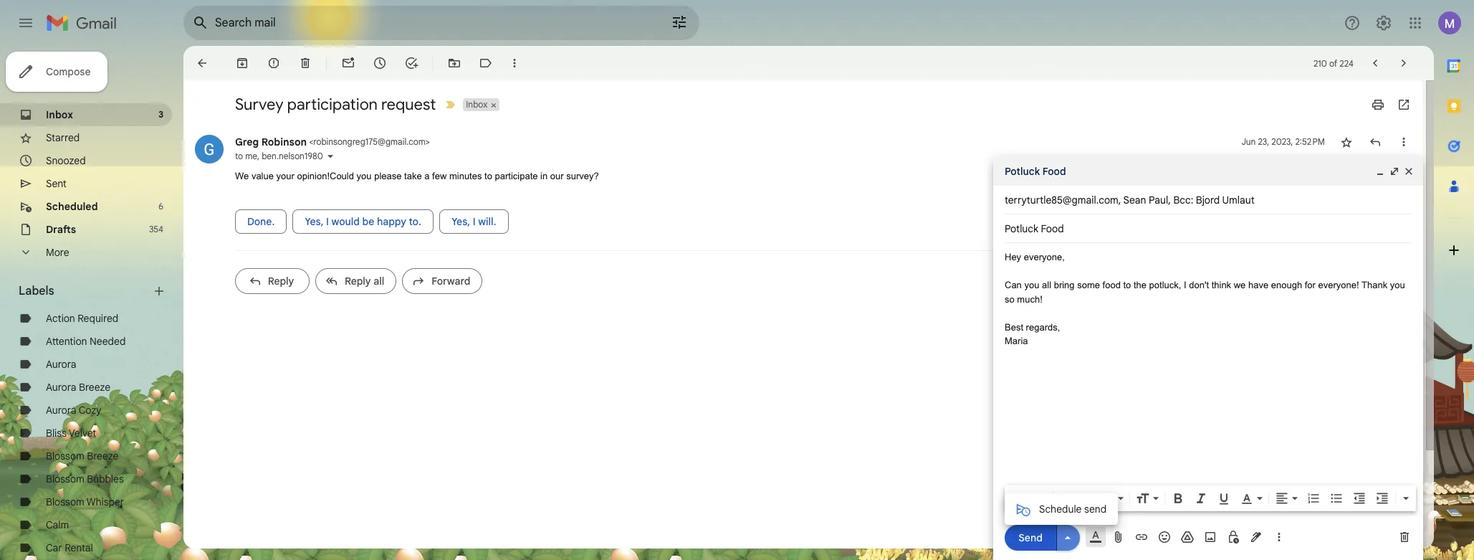 Task type: locate. For each thing, give the bounding box(es) containing it.
1 vertical spatial aurora
[[46, 381, 76, 394]]

, left sean
[[1119, 194, 1122, 207]]

1 vertical spatial breeze
[[87, 450, 119, 462]]

sent link
[[46, 177, 67, 190]]

to
[[235, 151, 243, 161], [485, 171, 493, 181], [1124, 280, 1132, 290]]

attach files image
[[1112, 530, 1126, 544]]

for
[[1306, 280, 1316, 290]]

2 vertical spatial aurora
[[46, 404, 76, 417]]

potluck,
[[1150, 280, 1182, 290]]

2:52 pm
[[1296, 136, 1326, 147]]

354
[[149, 224, 163, 234]]

1 horizontal spatial inbox
[[466, 99, 488, 110]]

, left the bcc:
[[1169, 194, 1172, 207]]

you right thank
[[1391, 280, 1406, 290]]

you up much!
[[1025, 280, 1040, 290]]

3
[[159, 109, 163, 120]]

blossom bubbles
[[46, 473, 124, 485]]

bcc:
[[1174, 194, 1194, 207]]

settings image
[[1376, 14, 1393, 32]]

forward link
[[402, 268, 483, 294]]

search mail image
[[188, 10, 214, 36]]

3 aurora from the top
[[46, 404, 76, 417]]

archive image
[[235, 56, 250, 70]]

0 vertical spatial to
[[235, 151, 243, 161]]

2 horizontal spatial to
[[1124, 280, 1132, 290]]

indent more ‪(⌘])‬ image
[[1376, 491, 1390, 506]]

2 aurora from the top
[[46, 381, 76, 394]]

aurora cozy
[[46, 404, 101, 417]]

2 vertical spatial blossom
[[46, 495, 84, 508]]

tab list
[[1435, 46, 1475, 508]]

0 horizontal spatial to
[[235, 151, 243, 161]]

inbox
[[466, 99, 488, 110], [46, 108, 73, 121]]

0 vertical spatial aurora
[[46, 358, 76, 371]]

inbox inside button
[[466, 99, 488, 110]]

0 vertical spatial i
[[326, 215, 329, 228]]

participate
[[495, 171, 538, 181]]

to right minutes
[[485, 171, 493, 181]]

can you all bring some food to the potluck, i don't think we have enough for everyone! thank you so much!
[[1005, 280, 1406, 304]]

minimize image
[[1375, 166, 1387, 177]]

Subject field
[[1005, 222, 1413, 236]]

indent less ‪(⌘[)‬ image
[[1353, 491, 1367, 506]]

all left bring
[[1043, 280, 1052, 290]]

insert files using drive image
[[1181, 530, 1195, 544]]

support image
[[1344, 14, 1362, 32]]

ben.nelson1980
[[262, 151, 323, 161]]

so
[[1005, 294, 1015, 304]]

0 vertical spatial breeze
[[79, 381, 111, 394]]

aurora up the bliss
[[46, 404, 76, 417]]

inbox link
[[46, 108, 73, 121]]

blossom bubbles link
[[46, 473, 124, 485]]

0 horizontal spatial ,
[[257, 151, 260, 161]]

reply down done. button
[[268, 274, 294, 287]]

reply for reply all
[[345, 274, 371, 287]]

blossom down bliss velvet link
[[46, 450, 84, 462]]

2 blossom from the top
[[46, 473, 84, 485]]

opinion!could
[[297, 171, 354, 181]]

aurora for the aurora link
[[46, 358, 76, 371]]

1 vertical spatial i
[[1185, 280, 1187, 290]]

done.
[[247, 215, 275, 228]]

>
[[426, 136, 430, 147]]

, down greg
[[257, 151, 260, 161]]

done. button
[[235, 209, 287, 233]]

0 horizontal spatial inbox
[[46, 108, 73, 121]]

move to image
[[447, 56, 462, 70]]

car rental link
[[46, 541, 93, 554]]

more options image
[[1276, 530, 1284, 544]]

1 aurora from the top
[[46, 358, 76, 371]]

yes,
[[305, 215, 324, 228]]

all inside can you all bring some food to the potluck, i don't think we have enough for everyone! thank you so much!
[[1043, 280, 1052, 290]]

210
[[1314, 58, 1328, 68]]

attention needed link
[[46, 335, 126, 348]]

whisper
[[87, 495, 124, 508]]

to left me
[[235, 151, 243, 161]]

in
[[541, 171, 548, 181]]

drafts
[[46, 223, 76, 236]]

me
[[245, 151, 257, 161]]

paul
[[1149, 194, 1169, 207]]

2 reply from the left
[[345, 274, 371, 287]]

survey?
[[567, 171, 599, 181]]

sean
[[1124, 194, 1147, 207]]

1 reply from the left
[[268, 274, 294, 287]]

pop out image
[[1390, 166, 1401, 177]]

i right yes,
[[326, 215, 329, 228]]

serif
[[1086, 492, 1108, 505]]

blossom down blossom breeze link at the bottom of page
[[46, 473, 84, 485]]

calm link
[[46, 518, 69, 531]]

cozy
[[79, 404, 101, 417]]

breeze up bubbles
[[87, 450, 119, 462]]

breeze for aurora breeze
[[79, 381, 111, 394]]

i left don't
[[1185, 280, 1187, 290]]

drafts link
[[46, 223, 76, 236]]

2 vertical spatial to
[[1124, 280, 1132, 290]]

blossom for blossom whisper
[[46, 495, 84, 508]]

of
[[1330, 58, 1338, 68]]

greg robinson cell
[[235, 136, 430, 148]]

0 horizontal spatial i
[[326, 215, 329, 228]]

inbox inside labels navigation
[[46, 108, 73, 121]]

bliss
[[46, 427, 67, 440]]

older image
[[1398, 56, 1412, 70]]

1 blossom from the top
[[46, 450, 84, 462]]

all
[[374, 274, 385, 287], [1043, 280, 1052, 290]]

inbox right request
[[466, 99, 488, 110]]

attention
[[46, 335, 87, 348]]

reply down yes, i would be happy to.
[[345, 274, 371, 287]]

be
[[363, 215, 375, 228]]

reply link
[[235, 268, 310, 294]]

1 horizontal spatial all
[[1043, 280, 1052, 290]]

blossom breeze link
[[46, 450, 119, 462]]

inbox for inbox link
[[46, 108, 73, 121]]

3 blossom from the top
[[46, 495, 84, 508]]

thank
[[1362, 280, 1388, 290]]

breeze up cozy
[[79, 381, 111, 394]]

action required
[[46, 312, 119, 325]]

None search field
[[184, 6, 700, 40]]

gmail image
[[46, 9, 124, 37]]

1 vertical spatial blossom
[[46, 473, 84, 485]]

italic ‪(⌘i)‬ image
[[1195, 491, 1209, 506]]

1 horizontal spatial reply
[[345, 274, 371, 287]]

can
[[1005, 280, 1022, 290]]

blossom
[[46, 450, 84, 462], [46, 473, 84, 485], [46, 495, 84, 508]]

more formatting options image
[[1400, 491, 1414, 506]]

robinsongreg175@gmail.com
[[314, 136, 426, 147]]

blossom up calm
[[46, 495, 84, 508]]

aurora for aurora cozy
[[46, 404, 76, 417]]

inbox for inbox button
[[466, 99, 488, 110]]

food
[[1103, 280, 1121, 290]]

blossom for blossom bubbles
[[46, 473, 84, 485]]

velvet
[[69, 427, 96, 440]]

you left please
[[357, 171, 372, 181]]

advanced search options image
[[665, 8, 694, 37]]

1 vertical spatial to
[[485, 171, 493, 181]]

sans serif option
[[1058, 491, 1116, 506]]

undo ‪(⌘z)‬ image
[[1011, 491, 1025, 506]]

6
[[159, 201, 163, 212]]

our
[[551, 171, 564, 181]]

scheduled
[[46, 200, 98, 213]]

aurora down the aurora link
[[46, 381, 76, 394]]

bubbles
[[87, 473, 124, 485]]

all down be
[[374, 274, 385, 287]]

1 horizontal spatial i
[[1185, 280, 1187, 290]]

underline ‪(⌘u)‬ image
[[1218, 492, 1232, 506]]

to left the
[[1124, 280, 1132, 290]]

inbox up starred link
[[46, 108, 73, 121]]

i inside button
[[326, 215, 329, 228]]

everyone,
[[1024, 252, 1065, 262]]

have
[[1249, 280, 1269, 290]]

reply for reply
[[268, 274, 294, 287]]

we
[[235, 171, 249, 181]]

reply all
[[345, 274, 385, 287]]

snoozed link
[[46, 154, 86, 167]]

you
[[357, 171, 372, 181], [1025, 280, 1040, 290], [1391, 280, 1406, 290]]

formatting options toolbar
[[1005, 485, 1417, 511]]

greg
[[235, 136, 259, 148]]

insert photo image
[[1204, 530, 1218, 544]]

best regards, maria
[[1005, 322, 1061, 346]]

0 horizontal spatial reply
[[268, 274, 294, 287]]

send button
[[1005, 525, 1057, 550]]

aurora down attention
[[46, 358, 76, 371]]

scheduled link
[[46, 200, 98, 213]]

0 vertical spatial blossom
[[46, 450, 84, 462]]

much!
[[1018, 294, 1043, 304]]

reply all link
[[315, 268, 397, 294]]



Task type: vqa. For each thing, say whether or not it's contained in the screenshot.
Insert emoji ‪(⌘⇧2)‬ image
yes



Task type: describe. For each thing, give the bounding box(es) containing it.
send
[[1019, 531, 1043, 544]]

add to tasks image
[[404, 56, 419, 70]]

to.
[[409, 215, 422, 228]]

bliss velvet
[[46, 427, 96, 440]]

yes, i would be happy to.
[[305, 215, 422, 228]]

not starred image
[[1340, 135, 1354, 149]]

robinson
[[261, 136, 307, 148]]

Search mail text field
[[215, 16, 631, 30]]

close image
[[1404, 166, 1415, 177]]

blossom breeze
[[46, 450, 119, 462]]

2 horizontal spatial ,
[[1169, 194, 1172, 207]]

redo ‪(⌘y)‬ image
[[1034, 491, 1048, 506]]

23,
[[1259, 136, 1270, 147]]

minutes
[[450, 171, 482, 181]]

we value your opinion!could you please take a few minutes to participate in our survey?
[[235, 171, 599, 181]]

compose button
[[6, 52, 108, 92]]

discard draft ‪(⌘⇧d)‬ image
[[1398, 530, 1413, 544]]

best
[[1005, 322, 1024, 332]]

action
[[46, 312, 75, 325]]

labels
[[19, 284, 54, 298]]

car rental
[[46, 541, 93, 554]]

enough
[[1272, 280, 1303, 290]]

report spam image
[[267, 56, 281, 70]]

more
[[46, 246, 69, 259]]

greg robinson < robinsongreg175@gmail.com >
[[235, 136, 430, 148]]

insert signature image
[[1250, 530, 1264, 544]]

we
[[1235, 280, 1246, 290]]

bjord
[[1197, 194, 1221, 207]]

main menu image
[[17, 14, 34, 32]]

umlaut
[[1223, 194, 1255, 207]]

bold ‪(⌘b)‬ image
[[1172, 491, 1186, 506]]

compose
[[46, 65, 91, 78]]

blossom whisper
[[46, 495, 124, 508]]

would
[[332, 215, 360, 228]]

regards,
[[1027, 322, 1061, 332]]

aurora breeze link
[[46, 381, 111, 394]]

labels navigation
[[0, 46, 184, 560]]

to inside can you all bring some food to the potluck, i don't think we have enough for everyone! thank you so much!
[[1124, 280, 1132, 290]]

yes, i would be happy to. button
[[293, 209, 434, 233]]

inbox button
[[463, 98, 489, 111]]

insert link ‪(⌘k)‬ image
[[1135, 530, 1149, 544]]

attention needed
[[46, 335, 126, 348]]

some
[[1078, 280, 1101, 290]]

a
[[425, 171, 430, 181]]

food
[[1043, 165, 1067, 178]]

1 horizontal spatial to
[[485, 171, 493, 181]]

labels heading
[[19, 284, 152, 298]]

<
[[309, 136, 314, 147]]

jun 23, 2023, 2:52 pm cell
[[1242, 135, 1326, 149]]

hey everyone,
[[1005, 252, 1065, 262]]

Not starred checkbox
[[1340, 135, 1354, 149]]

210 of 224
[[1314, 58, 1354, 68]]

participation
[[287, 95, 378, 114]]

action required link
[[46, 312, 119, 325]]

sans serif
[[1060, 492, 1108, 505]]

to me , ben.nelson1980
[[235, 151, 323, 161]]

think
[[1212, 280, 1232, 290]]

Message Body text field
[[1005, 250, 1413, 481]]

insert emoji ‪(⌘⇧2)‬ image
[[1158, 530, 1172, 544]]

aurora cozy link
[[46, 404, 101, 417]]

your
[[276, 171, 295, 181]]

forward
[[432, 274, 471, 287]]

aurora link
[[46, 358, 76, 371]]

terryturtle85@gmail.com , sean paul , bcc: bjord umlaut
[[1005, 194, 1255, 207]]

snoozed
[[46, 154, 86, 167]]

i inside can you all bring some food to the potluck, i don't think we have enough for everyone! thank you so much!
[[1185, 280, 1187, 290]]

1 horizontal spatial ,
[[1119, 194, 1122, 207]]

send
[[1085, 502, 1107, 515]]

please
[[374, 171, 402, 181]]

show details image
[[326, 152, 335, 161]]

blossom for blossom breeze
[[46, 450, 84, 462]]

delete image
[[298, 56, 313, 70]]

0 horizontal spatial you
[[357, 171, 372, 181]]

0 horizontal spatial all
[[374, 274, 385, 287]]

terryturtle85@gmail.com
[[1005, 194, 1119, 207]]

sans
[[1060, 492, 1083, 505]]

bliss velvet link
[[46, 427, 96, 440]]

2 horizontal spatial you
[[1391, 280, 1406, 290]]

potluck food dialog
[[994, 157, 1424, 560]]

snooze image
[[373, 56, 387, 70]]

aurora for aurora breeze
[[46, 381, 76, 394]]

car
[[46, 541, 62, 554]]

survey participation request
[[235, 95, 436, 114]]

happy
[[377, 215, 406, 228]]

newer image
[[1369, 56, 1383, 70]]

bulleted list ‪(⌘⇧8)‬ image
[[1330, 491, 1344, 506]]

more send options image
[[1061, 530, 1076, 545]]

value
[[252, 171, 274, 181]]

numbered list ‪(⌘⇧7)‬ image
[[1307, 491, 1321, 506]]

needed
[[90, 335, 126, 348]]

toggle confidential mode image
[[1227, 530, 1241, 544]]

bring
[[1055, 280, 1075, 290]]

starred link
[[46, 131, 80, 144]]

more button
[[0, 241, 172, 264]]

survey
[[235, 95, 284, 114]]

schedule send
[[1040, 502, 1107, 515]]

back to inbox image
[[195, 56, 209, 70]]

aurora breeze
[[46, 381, 111, 394]]

potluck food
[[1005, 165, 1067, 178]]

breeze for blossom breeze
[[87, 450, 119, 462]]

schedule
[[1040, 502, 1082, 515]]

1 horizontal spatial you
[[1025, 280, 1040, 290]]

request
[[381, 95, 436, 114]]

jun
[[1242, 136, 1257, 147]]



